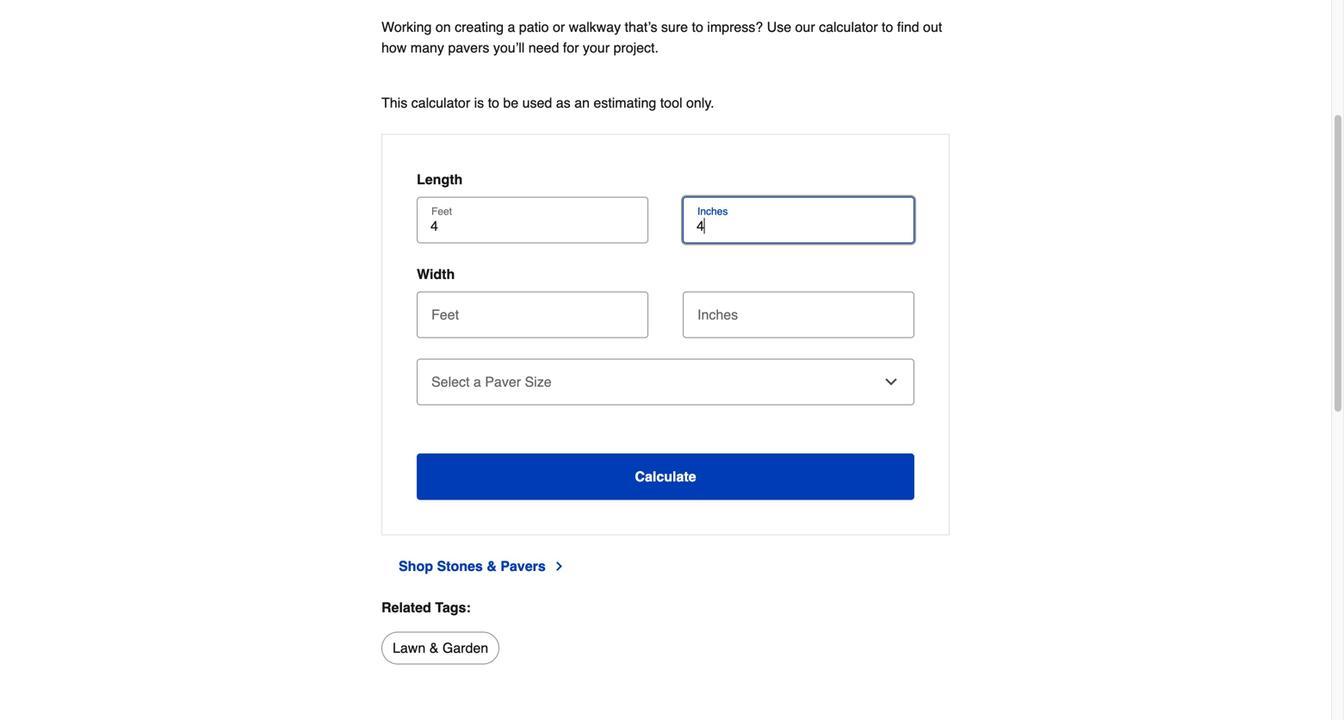 Task type: describe. For each thing, give the bounding box(es) containing it.
width feet text field
[[424, 292, 642, 330]]

shop stones & pavers link
[[399, 556, 567, 577]]

or
[[553, 19, 565, 35]]

calculate
[[635, 469, 697, 485]]

related
[[382, 600, 431, 616]]

need
[[529, 40, 559, 56]]

patio
[[519, 19, 549, 35]]

impress?
[[708, 19, 763, 35]]

only.
[[687, 95, 715, 111]]

length
[[417, 171, 463, 187]]

0 horizontal spatial to
[[488, 95, 500, 111]]

calculator inside working on creating a patio or walkway that's sure to impress? use our calculator to find out how many pavers you'll need for your project.
[[819, 19, 878, 35]]

sure
[[662, 19, 688, 35]]

working on creating a patio or walkway that's sure to impress? use our calculator to find out how many pavers you'll need for your project.
[[382, 19, 947, 56]]

estimating
[[594, 95, 657, 111]]

walkway
[[569, 19, 621, 35]]

tool
[[661, 95, 683, 111]]

width inches text field
[[690, 292, 908, 330]]

shop
[[399, 558, 433, 574]]

you'll
[[493, 40, 525, 56]]

be
[[503, 95, 519, 111]]

1 vertical spatial calculator
[[412, 95, 471, 111]]



Task type: locate. For each thing, give the bounding box(es) containing it.
used
[[523, 95, 552, 111]]

find
[[898, 19, 920, 35]]

as
[[556, 95, 571, 111]]

use
[[767, 19, 792, 35]]

a
[[508, 19, 515, 35]]

0 vertical spatial calculator
[[819, 19, 878, 35]]

garden
[[443, 640, 489, 656]]

pavers
[[501, 558, 546, 574]]

to left find
[[882, 19, 894, 35]]

0 horizontal spatial calculator
[[412, 95, 471, 111]]

pavers
[[448, 40, 490, 56]]

0 vertical spatial &
[[487, 558, 497, 574]]

to right the sure
[[692, 19, 704, 35]]

calculate button
[[417, 454, 915, 500]]

calculator right our
[[819, 19, 878, 35]]

0 horizontal spatial &
[[430, 640, 439, 656]]

our
[[796, 19, 816, 35]]

lawn & garden
[[393, 640, 489, 656]]

out
[[924, 19, 943, 35]]

to
[[692, 19, 704, 35], [882, 19, 894, 35], [488, 95, 500, 111]]

shop stones & pavers
[[399, 558, 546, 574]]

& left pavers
[[487, 558, 497, 574]]

& right the lawn
[[430, 640, 439, 656]]

stones
[[437, 558, 483, 574]]

to right is
[[488, 95, 500, 111]]

related tags:
[[382, 600, 471, 616]]

this calculator is to be used as an estimating tool only.
[[382, 95, 715, 111]]

creating
[[455, 19, 504, 35]]

project.
[[614, 40, 659, 56]]

1 vertical spatial &
[[430, 640, 439, 656]]

this
[[382, 95, 408, 111]]

length inches text field
[[690, 218, 908, 235]]

chevron right image
[[553, 560, 567, 573]]

calculator left is
[[412, 95, 471, 111]]

tags:
[[435, 600, 471, 616]]

your
[[583, 40, 610, 56]]

2 horizontal spatial to
[[882, 19, 894, 35]]

1 horizontal spatial calculator
[[819, 19, 878, 35]]

1 horizontal spatial &
[[487, 558, 497, 574]]

for
[[563, 40, 579, 56]]

on
[[436, 19, 451, 35]]

many
[[411, 40, 444, 56]]

&
[[487, 558, 497, 574], [430, 640, 439, 656]]

length feet text field
[[424, 218, 642, 235]]

how
[[382, 40, 407, 56]]

an
[[575, 95, 590, 111]]

calculator
[[819, 19, 878, 35], [412, 95, 471, 111]]

is
[[474, 95, 484, 111]]

1 horizontal spatial to
[[692, 19, 704, 35]]

working
[[382, 19, 432, 35]]

width
[[417, 266, 455, 282]]

lawn & garden link
[[382, 632, 500, 665]]

that's
[[625, 19, 658, 35]]

lawn
[[393, 640, 426, 656]]



Task type: vqa. For each thing, say whether or not it's contained in the screenshot.
the "to" within "How To Build A Deck And Patio Serving Table In 1 Weekend"
no



